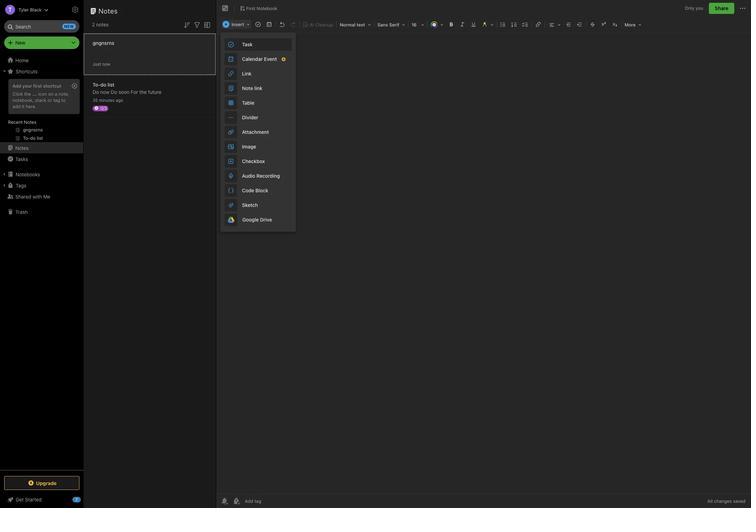 Task type: describe. For each thing, give the bounding box(es) containing it.
tags
[[16, 183, 26, 189]]

table
[[242, 100, 254, 106]]

expand tags image
[[2, 183, 7, 188]]

click the ...
[[13, 91, 37, 97]]

notes
[[96, 22, 109, 28]]

numbered list image
[[509, 19, 519, 29]]

you
[[696, 5, 703, 11]]

divider
[[242, 115, 258, 120]]

notebooks
[[16, 171, 40, 177]]

first
[[246, 5, 255, 11]]

calendar event image
[[264, 19, 274, 29]]

Font size field
[[409, 19, 427, 30]]

note
[[242, 85, 253, 91]]

task
[[242, 41, 253, 47]]

to-
[[93, 82, 100, 88]]

first notebook button
[[237, 3, 280, 13]]

share
[[715, 5, 728, 11]]

shortcut
[[43, 83, 61, 89]]

subscript image
[[610, 19, 620, 29]]

share button
[[709, 3, 734, 14]]

16
[[412, 22, 417, 28]]

add
[[13, 104, 21, 109]]

0/3
[[100, 106, 107, 111]]

trash
[[15, 209, 28, 215]]

new
[[15, 40, 25, 46]]

Note Editor text field
[[216, 33, 751, 494]]

checkbox link
[[221, 154, 295, 169]]

black
[[30, 7, 42, 12]]

note link link
[[221, 81, 295, 96]]

add your first shortcut
[[13, 83, 61, 89]]

Add filters field
[[193, 20, 201, 29]]

Search text field
[[9, 20, 75, 33]]

calendar event
[[242, 56, 277, 62]]

indent image
[[564, 19, 573, 29]]

ago
[[116, 98, 123, 103]]

serif
[[389, 22, 399, 28]]

to-do list do now do soon for the future
[[93, 82, 161, 95]]

upgrade
[[36, 481, 57, 487]]

7
[[75, 498, 78, 502]]

just
[[93, 61, 101, 67]]

with
[[33, 194, 42, 200]]

it
[[22, 104, 24, 109]]

...
[[32, 91, 37, 97]]

notes link
[[0, 142, 83, 154]]

more
[[625, 22, 636, 28]]

shortcuts button
[[0, 66, 83, 77]]

35 minutes ago
[[93, 98, 123, 103]]

link
[[242, 71, 252, 77]]

italic image
[[457, 19, 467, 29]]

only you
[[685, 5, 703, 11]]

checklist image
[[521, 19, 530, 29]]

recording
[[256, 173, 280, 179]]

code
[[242, 188, 254, 194]]

upgrade button
[[4, 477, 79, 491]]

get started
[[16, 497, 42, 503]]

Sort options field
[[183, 20, 191, 29]]

Insert field
[[221, 19, 252, 29]]

2 vertical spatial notes
[[15, 145, 29, 151]]

click to collapse image
[[81, 496, 86, 504]]

your
[[22, 83, 32, 89]]

link
[[254, 85, 262, 91]]

shared with me link
[[0, 191, 83, 202]]

Highlight field
[[479, 19, 496, 30]]

the inside to-do list do now do soon for the future
[[139, 89, 147, 95]]

checkbox
[[242, 158, 265, 164]]

tasks
[[15, 156, 28, 162]]

expand notebooks image
[[2, 172, 7, 177]]

Font family field
[[375, 19, 407, 30]]

calendar event link
[[221, 52, 295, 67]]

task link
[[221, 37, 295, 52]]

normal
[[340, 22, 355, 28]]

soon
[[118, 89, 129, 95]]

bulleted list image
[[498, 19, 508, 29]]

saved
[[733, 499, 745, 505]]

recent
[[8, 119, 23, 125]]

to
[[61, 97, 65, 103]]

outdent image
[[575, 19, 585, 29]]

1 do from the left
[[93, 89, 99, 95]]

attachment link
[[221, 125, 295, 140]]

sans
[[377, 22, 388, 28]]

gngnsrns
[[93, 40, 114, 46]]

trash link
[[0, 206, 83, 218]]

table link
[[221, 96, 295, 110]]

a
[[55, 91, 57, 97]]

audio
[[242, 173, 255, 179]]

home link
[[0, 55, 84, 66]]

for
[[131, 89, 138, 95]]



Task type: vqa. For each thing, say whether or not it's contained in the screenshot.
'Alignment' "image"
no



Task type: locate. For each thing, give the bounding box(es) containing it.
or
[[48, 97, 52, 103]]

code block
[[242, 188, 268, 194]]

Help and Learning task checklist field
[[0, 495, 84, 506]]

0 horizontal spatial do
[[93, 89, 99, 95]]

superscript image
[[599, 19, 609, 29]]

insert link image
[[533, 19, 543, 29]]

new search field
[[9, 20, 76, 33]]

here.
[[26, 104, 36, 109]]

recent notes
[[8, 119, 36, 125]]

click
[[13, 91, 23, 97]]

future
[[148, 89, 161, 95]]

35
[[93, 98, 98, 103]]

More field
[[622, 19, 644, 30]]

normal text
[[340, 22, 365, 28]]

list
[[108, 82, 114, 88]]

add tag image
[[232, 498, 241, 506]]

image link
[[221, 140, 295, 154]]

tyler
[[18, 7, 29, 12]]

Account field
[[0, 3, 49, 17]]

group
[[0, 77, 83, 145]]

all
[[707, 499, 713, 505]]

1 horizontal spatial the
[[139, 89, 147, 95]]

more actions image
[[738, 4, 747, 13]]

divider link
[[221, 110, 295, 125]]

View options field
[[201, 20, 211, 29]]

icon on a note, notebook, stack or tag to add it here.
[[13, 91, 69, 109]]

Heading level field
[[337, 19, 373, 30]]

shared with me
[[15, 194, 50, 200]]

do
[[93, 89, 99, 95], [111, 89, 117, 95]]

stack
[[35, 97, 46, 103]]

0 vertical spatial now
[[102, 61, 110, 67]]

note window element
[[216, 0, 751, 509]]

note,
[[58, 91, 69, 97]]

block
[[255, 188, 268, 194]]

dropdown list menu
[[221, 37, 295, 227]]

all changes saved
[[707, 499, 745, 505]]

audio recording link
[[221, 169, 295, 183]]

the left ...
[[24, 91, 31, 97]]

now inside to-do list do now do soon for the future
[[100, 89, 110, 95]]

settings image
[[71, 6, 79, 14]]

bold image
[[446, 19, 456, 29]]

tyler black
[[18, 7, 42, 12]]

notes right recent
[[24, 119, 36, 125]]

code block link
[[221, 183, 295, 198]]

do down "to-"
[[93, 89, 99, 95]]

now
[[102, 61, 110, 67], [100, 89, 110, 95]]

shortcuts
[[16, 68, 38, 74]]

notes up notes
[[99, 7, 118, 15]]

tree
[[0, 55, 84, 470]]

notebook,
[[13, 97, 34, 103]]

task image
[[253, 19, 263, 29]]

group inside tree
[[0, 77, 83, 145]]

undo image
[[277, 19, 287, 29]]

do
[[100, 82, 106, 88]]

notebooks link
[[0, 169, 83, 180]]

0 horizontal spatial the
[[24, 91, 31, 97]]

drive
[[260, 217, 272, 223]]

2 notes
[[92, 22, 109, 28]]

link link
[[221, 67, 295, 81]]

first notebook
[[246, 5, 277, 11]]

insert
[[232, 22, 244, 27]]

tree containing home
[[0, 55, 84, 470]]

Font color field
[[428, 19, 446, 30]]

the inside tree
[[24, 91, 31, 97]]

strikethrough image
[[588, 19, 597, 29]]

expand note image
[[221, 4, 229, 13]]

new
[[64, 24, 74, 29]]

sketch
[[242, 202, 258, 208]]

do down list
[[111, 89, 117, 95]]

More actions field
[[738, 3, 747, 14]]

tags button
[[0, 180, 83, 191]]

just now
[[93, 61, 110, 67]]

calendar
[[242, 56, 263, 62]]

google drive
[[242, 217, 272, 223]]

event
[[264, 56, 277, 62]]

Add tag field
[[244, 499, 296, 505]]

tasks button
[[0, 154, 83, 165]]

the right for
[[139, 89, 147, 95]]

started
[[25, 497, 42, 503]]

now right just
[[102, 61, 110, 67]]

notes
[[99, 7, 118, 15], [24, 119, 36, 125], [15, 145, 29, 151]]

the
[[139, 89, 147, 95], [24, 91, 31, 97]]

me
[[43, 194, 50, 200]]

first
[[33, 83, 42, 89]]

tag
[[53, 97, 60, 103]]

now down do
[[100, 89, 110, 95]]

group containing add your first shortcut
[[0, 77, 83, 145]]

icon
[[38, 91, 47, 97]]

notes inside group
[[24, 119, 36, 125]]

google drive link
[[221, 213, 295, 227]]

add a reminder image
[[220, 498, 229, 506]]

note link
[[242, 85, 262, 91]]

image
[[242, 144, 256, 150]]

get
[[16, 497, 24, 503]]

notebook
[[257, 5, 277, 11]]

text
[[357, 22, 365, 28]]

audio recording
[[242, 173, 280, 179]]

sketch link
[[221, 198, 295, 213]]

attachment
[[242, 129, 269, 135]]

google
[[242, 217, 259, 223]]

changes
[[714, 499, 732, 505]]

only
[[685, 5, 694, 11]]

0 vertical spatial notes
[[99, 7, 118, 15]]

underline image
[[469, 19, 478, 29]]

minutes
[[99, 98, 115, 103]]

1 vertical spatial now
[[100, 89, 110, 95]]

on
[[48, 91, 53, 97]]

new button
[[4, 37, 79, 49]]

1 vertical spatial notes
[[24, 119, 36, 125]]

1 horizontal spatial do
[[111, 89, 117, 95]]

Alignment field
[[546, 19, 563, 30]]

notes up 'tasks'
[[15, 145, 29, 151]]

2 do from the left
[[111, 89, 117, 95]]

add filters image
[[193, 21, 201, 29]]



